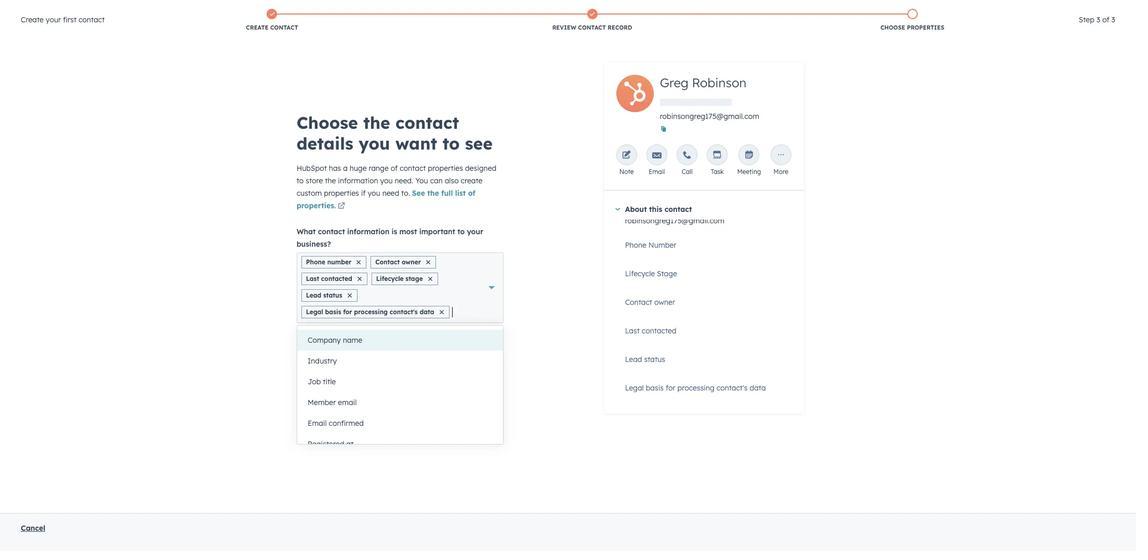 Task type: locate. For each thing, give the bounding box(es) containing it.
owner up stage
[[402, 258, 421, 266]]

0 horizontal spatial record
[[348, 344, 367, 352]]

0 horizontal spatial last contacted
[[306, 275, 352, 283]]

0 vertical spatial phone
[[625, 241, 647, 250]]

information
[[338, 176, 378, 185], [347, 227, 390, 236]]

information left 'is'
[[347, 227, 390, 236]]

your left first
[[46, 15, 61, 24]]

list
[[112, 7, 1073, 34]]

phone left number
[[625, 241, 647, 250]]

registered
[[308, 440, 344, 449]]

1 horizontal spatial processing
[[678, 384, 715, 393]]

choose properties
[[881, 24, 945, 31]]

1 vertical spatial record
[[348, 344, 367, 352]]

of right step at top right
[[1103, 15, 1110, 24]]

0 horizontal spatial email
[[308, 419, 327, 428]]

for down "lead status" text field
[[666, 384, 676, 393]]

0 vertical spatial your
[[46, 15, 61, 24]]

properties inside list item
[[907, 24, 945, 31]]

0 horizontal spatial owner
[[402, 258, 421, 266]]

1 vertical spatial basis
[[646, 384, 664, 393]]

help?
[[302, 8, 320, 17]]

0 horizontal spatial contact
[[376, 258, 400, 266]]

1 vertical spatial of
[[391, 164, 398, 173]]

1 vertical spatial status
[[644, 355, 666, 364]]

see
[[412, 188, 425, 198]]

you down range
[[380, 176, 393, 185]]

job title
[[308, 377, 336, 387]]

choose for choose the contact details you want to see
[[297, 112, 358, 133]]

upgrade
[[934, 31, 963, 40]]

email down member
[[308, 419, 327, 428]]

close image
[[1112, 9, 1120, 17], [357, 260, 361, 264], [426, 260, 430, 264], [428, 277, 432, 281], [440, 310, 444, 314]]

to right 'talk'
[[344, 9, 351, 17]]

for
[[343, 308, 352, 316], [666, 384, 676, 393]]

review
[[553, 24, 577, 31]]

0 horizontal spatial 3
[[1097, 15, 1101, 24]]

greg robinson
[[660, 75, 747, 90]]

1 vertical spatial for
[[666, 384, 676, 393]]

1 horizontal spatial lead status
[[625, 355, 666, 364]]

you up range
[[359, 133, 390, 154]]

upgrade menu
[[915, 26, 1124, 43]]

1 horizontal spatial last contacted
[[625, 327, 677, 336]]

choose up has
[[297, 112, 358, 133]]

close image for phone number
[[357, 260, 361, 264]]

list box
[[297, 326, 503, 455]]

choose inside choose the contact details you want to see
[[297, 112, 358, 133]]

number
[[327, 258, 352, 266]]

1 horizontal spatial legal
[[625, 384, 644, 393]]

phone down business?
[[306, 258, 326, 266]]

1 horizontal spatial email
[[649, 168, 665, 176]]

need right or
[[283, 8, 300, 17]]

last contacted
[[306, 275, 352, 283], [625, 327, 677, 336]]

need left to.
[[382, 188, 399, 198]]

email inside button
[[308, 419, 327, 428]]

you
[[359, 133, 390, 154], [380, 176, 393, 185], [368, 188, 380, 198]]

to left 'see'
[[443, 133, 460, 154]]

you right if
[[368, 188, 380, 198]]

0 vertical spatial legal
[[306, 308, 323, 316]]

industry button
[[297, 351, 503, 372]]

1 horizontal spatial properties
[[428, 164, 463, 173]]

1 vertical spatial data
[[750, 384, 766, 393]]

close image down important at the top left of the page
[[426, 260, 430, 264]]

email
[[649, 168, 665, 176], [308, 419, 327, 428]]

0 horizontal spatial data
[[420, 308, 434, 316]]

legal
[[306, 308, 323, 316], [625, 384, 644, 393]]

contact inside create contact completed list item
[[270, 24, 298, 31]]

need
[[283, 8, 300, 17], [382, 188, 399, 198]]

cancel link
[[21, 524, 45, 533]]

record inside "button"
[[348, 344, 367, 352]]

most
[[400, 227, 417, 236]]

1 vertical spatial close image
[[348, 294, 352, 298]]

email left call
[[649, 168, 665, 176]]

0 horizontal spatial lifecycle
[[376, 275, 404, 283]]

1 vertical spatial you
[[380, 176, 393, 185]]

legal basis for processing contact's data up name on the left bottom
[[306, 308, 434, 316]]

1 vertical spatial contact owner
[[625, 298, 675, 307]]

close image right number
[[357, 260, 361, 264]]

you inside choose the contact details you want to see
[[359, 133, 390, 154]]

0 horizontal spatial choose
[[297, 112, 358, 133]]

review contact record completed list item
[[432, 7, 753, 34]]

2 vertical spatial of
[[468, 188, 476, 198]]

2 vertical spatial the
[[428, 188, 439, 198]]

email
[[338, 398, 357, 408]]

your right important at the top left of the page
[[467, 227, 483, 236]]

of right list
[[468, 188, 476, 198]]

the inside choose the contact details you want to see
[[363, 112, 390, 133]]

the down the can at the left top of the page
[[428, 188, 439, 198]]

a
[[343, 164, 348, 173]]

0 vertical spatial contacted
[[321, 275, 352, 283]]

email confirmed
[[308, 419, 364, 428]]

lifecycle
[[625, 269, 655, 279], [376, 275, 404, 283]]

contact owner down lifecycle stage
[[625, 298, 675, 307]]

properties
[[907, 24, 945, 31], [428, 164, 463, 173], [324, 188, 359, 198]]

owner down stage
[[655, 298, 675, 307]]

the for properties.
[[428, 188, 439, 198]]

the
[[363, 112, 390, 133], [325, 176, 336, 185], [428, 188, 439, 198]]

0 vertical spatial contact's
[[390, 308, 418, 316]]

close image down number
[[348, 294, 352, 298]]

member
[[308, 398, 336, 408]]

link opens in a new window image
[[338, 200, 345, 213], [338, 203, 345, 210]]

1 horizontal spatial lifecycle
[[625, 269, 655, 279]]

create for create contact
[[246, 24, 269, 31]]

data
[[420, 308, 434, 316], [750, 384, 766, 393]]

1 horizontal spatial phone
[[625, 241, 647, 250]]

Contact owner text field
[[625, 297, 792, 314]]

menu item
[[1070, 26, 1124, 43]]

1 vertical spatial need
[[382, 188, 399, 198]]

create inside list item
[[246, 24, 269, 31]]

lead
[[306, 291, 321, 299], [625, 355, 642, 364]]

1 vertical spatial properties
[[428, 164, 463, 173]]

choose left upgrade icon
[[881, 24, 906, 31]]

close image left what contact information is most important to your business? field
[[440, 310, 444, 314]]

full
[[441, 188, 453, 198]]

create
[[21, 15, 44, 24], [246, 24, 269, 31]]

your inside "what contact information is most important to your business?"
[[467, 227, 483, 236]]

the left 'want' at the left of page
[[363, 112, 390, 133]]

1 horizontal spatial last
[[625, 327, 640, 336]]

1 vertical spatial your
[[467, 227, 483, 236]]

1 horizontal spatial create
[[246, 24, 269, 31]]

0 vertical spatial you
[[359, 133, 390, 154]]

0 horizontal spatial lead
[[306, 291, 321, 299]]

0 vertical spatial close image
[[358, 277, 362, 281]]

1 horizontal spatial legal basis for processing contact's data
[[625, 384, 766, 393]]

1 horizontal spatial close image
[[358, 277, 362, 281]]

contact owner
[[376, 258, 421, 266], [625, 298, 675, 307]]

close image for legal basis for processing contact's data
[[440, 310, 444, 314]]

1 horizontal spatial record
[[608, 24, 632, 31]]

0 horizontal spatial create
[[21, 15, 44, 24]]

0 horizontal spatial contacted
[[321, 275, 352, 283]]

0 vertical spatial owner
[[402, 258, 421, 266]]

contact
[[376, 258, 400, 266], [625, 298, 653, 307]]

0 horizontal spatial properties
[[324, 188, 359, 198]]

basis
[[325, 308, 341, 316], [646, 384, 664, 393]]

0 vertical spatial legal basis for processing contact's data
[[306, 308, 434, 316]]

1 horizontal spatial choose
[[881, 24, 906, 31]]

1 horizontal spatial 3
[[1112, 15, 1116, 24]]

legal basis for processing contact's data down "lead status" text field
[[625, 384, 766, 393]]

need.
[[395, 176, 413, 185]]

1 vertical spatial information
[[347, 227, 390, 236]]

1 horizontal spatial contact owner
[[625, 298, 675, 307]]

3
[[1097, 15, 1101, 24], [1112, 15, 1116, 24]]

contact up lifecycle stage
[[376, 258, 400, 266]]

to left store
[[297, 176, 304, 185]]

record
[[608, 24, 632, 31], [348, 344, 367, 352]]

2 horizontal spatial properties
[[907, 24, 945, 31]]

0 horizontal spatial phone
[[306, 258, 326, 266]]

close image
[[358, 277, 362, 281], [348, 294, 352, 298]]

company name
[[308, 336, 362, 345]]

you
[[416, 176, 428, 185]]

hub
[[77, 7, 94, 18]]

create left first
[[21, 15, 44, 24]]

the inside 'see the full list of properties.'
[[428, 188, 439, 198]]

0 horizontal spatial of
[[391, 164, 398, 173]]

0 horizontal spatial the
[[325, 176, 336, 185]]

contact inside hubspot has a huge range of contact properties designed to store the information you need. you can also create custom properties if you need to.
[[400, 164, 426, 173]]

contact's down "lead status" text field
[[717, 384, 748, 393]]

Last contacted text field
[[625, 325, 792, 342]]

choose for choose properties
[[881, 24, 906, 31]]

1 vertical spatial lead status
[[625, 355, 666, 364]]

talk
[[331, 9, 343, 17]]

0 vertical spatial email
[[649, 168, 665, 176]]

0 vertical spatial information
[[338, 176, 378, 185]]

0 vertical spatial lead
[[306, 291, 321, 299]]

talk to sales button
[[325, 6, 375, 20]]

important
[[419, 227, 456, 236]]

for up name on the left bottom
[[343, 308, 352, 316]]

contacted
[[321, 275, 352, 283], [642, 327, 677, 336]]

close image right step at top right
[[1112, 9, 1120, 17]]

to right go
[[316, 344, 322, 352]]

0 vertical spatial need
[[283, 8, 300, 17]]

contact's up company name "button"
[[390, 308, 418, 316]]

at
[[346, 440, 354, 449]]

processing up name on the left bottom
[[354, 308, 388, 316]]

1 horizontal spatial basis
[[646, 384, 664, 393]]

hubspot
[[297, 164, 327, 173]]

lead status
[[306, 291, 342, 299], [625, 355, 666, 364]]

caret image
[[615, 208, 620, 211]]

contact owner up lifecycle stage
[[376, 258, 421, 266]]

0 horizontal spatial basis
[[325, 308, 341, 316]]

company
[[308, 336, 341, 345]]

information down huge
[[338, 176, 378, 185]]

1 horizontal spatial lead
[[625, 355, 642, 364]]

1 vertical spatial contact
[[625, 298, 653, 307]]

contact down lifecycle stage
[[625, 298, 653, 307]]

professional
[[97, 7, 148, 18]]

email for email confirmed
[[308, 419, 327, 428]]

0 horizontal spatial for
[[343, 308, 352, 316]]

0 vertical spatial record
[[608, 24, 632, 31]]

close image left lifecycle stage
[[358, 277, 362, 281]]

phone
[[625, 241, 647, 250], [306, 258, 326, 266]]

hubspot has a huge range of contact properties designed to store the information you need. you can also create custom properties if you need to.
[[297, 164, 497, 198]]

choose inside list item
[[881, 24, 906, 31]]

owner
[[402, 258, 421, 266], [655, 298, 675, 307]]

create down questions
[[246, 24, 269, 31]]

has
[[329, 164, 341, 173]]

go
[[306, 344, 314, 352]]

1 vertical spatial legal
[[625, 384, 644, 393]]

close image right stage
[[428, 277, 432, 281]]

0 horizontal spatial lead status
[[306, 291, 342, 299]]

store
[[306, 176, 323, 185]]

close image for lead status
[[348, 294, 352, 298]]

1 horizontal spatial contact's
[[717, 384, 748, 393]]

task
[[711, 168, 724, 176]]

record inside list item
[[608, 24, 632, 31]]

1 horizontal spatial for
[[666, 384, 676, 393]]

0 vertical spatial choose
[[881, 24, 906, 31]]

to right important at the top left of the page
[[458, 227, 465, 236]]

your marketing hub professional
[[10, 7, 148, 18]]

2 horizontal spatial of
[[1103, 15, 1110, 24]]

2 horizontal spatial the
[[428, 188, 439, 198]]

0 vertical spatial the
[[363, 112, 390, 133]]

stage
[[657, 269, 677, 279]]

None text field
[[625, 211, 792, 228]]

0 vertical spatial contact
[[376, 258, 400, 266]]

1 horizontal spatial need
[[382, 188, 399, 198]]

1 vertical spatial contacted
[[642, 327, 677, 336]]

What contact information is most important to your business? field
[[452, 302, 460, 323]]

of right range
[[391, 164, 398, 173]]

processing down "lead status" text field
[[678, 384, 715, 393]]

Lifecycle Stage text field
[[625, 268, 792, 285]]

to inside button
[[344, 9, 351, 17]]

the down has
[[325, 176, 336, 185]]

of inside hubspot has a huge range of contact properties designed to store the information you need. you can also create custom properties if you need to.
[[391, 164, 398, 173]]

contact's
[[390, 308, 418, 316], [717, 384, 748, 393]]

1 vertical spatial the
[[325, 176, 336, 185]]

0 horizontal spatial legal basis for processing contact's data
[[306, 308, 434, 316]]

1 vertical spatial email
[[308, 419, 327, 428]]

1 vertical spatial phone
[[306, 258, 326, 266]]

phone for phone number
[[625, 241, 647, 250]]

email confirmed button
[[297, 413, 503, 434]]

0 horizontal spatial close image
[[348, 294, 352, 298]]

1 horizontal spatial the
[[363, 112, 390, 133]]

member email button
[[297, 393, 503, 413]]

0 vertical spatial last
[[306, 275, 319, 283]]

2 3 from the left
[[1112, 15, 1116, 24]]



Task type: describe. For each thing, give the bounding box(es) containing it.
0 vertical spatial lead status
[[306, 291, 342, 299]]

go to contact record
[[306, 344, 367, 352]]

0 horizontal spatial processing
[[354, 308, 388, 316]]

to.
[[401, 188, 410, 198]]

robinson
[[692, 75, 747, 90]]

this
[[649, 205, 663, 214]]

1 vertical spatial lead
[[625, 355, 642, 364]]

phone number
[[306, 258, 352, 266]]

list box containing company name
[[297, 326, 503, 455]]

0 vertical spatial for
[[343, 308, 352, 316]]

close image for lifecycle stage
[[428, 277, 432, 281]]

have
[[219, 8, 237, 17]]

contact inside choose the contact details you want to see
[[396, 112, 459, 133]]

also
[[445, 176, 459, 185]]

0 horizontal spatial legal
[[306, 308, 323, 316]]

phone for phone number
[[306, 258, 326, 266]]

can
[[430, 176, 443, 185]]

1 vertical spatial last
[[625, 327, 640, 336]]

step 3 of 3
[[1079, 15, 1116, 24]]

1 3 from the left
[[1097, 15, 1101, 24]]

huge
[[350, 164, 367, 173]]

0 vertical spatial data
[[420, 308, 434, 316]]

close image for last contacted
[[358, 277, 362, 281]]

lifecycle stage
[[376, 275, 423, 283]]

1 horizontal spatial status
[[644, 355, 666, 364]]

2 vertical spatial properties
[[324, 188, 359, 198]]

contact inside review contact record completed list item
[[578, 24, 606, 31]]

the for want
[[363, 112, 390, 133]]

contact inside the about this contact dropdown button
[[665, 205, 692, 214]]

custom
[[297, 188, 322, 198]]

0 horizontal spatial contact owner
[[376, 258, 421, 266]]

of inside 'see the full list of properties.'
[[468, 188, 476, 198]]

or
[[274, 8, 281, 17]]

greg
[[660, 75, 689, 90]]

email for email
[[649, 168, 665, 176]]

what
[[297, 227, 316, 236]]

have questions or need help?
[[219, 8, 320, 17]]

step
[[1079, 15, 1095, 24]]

0 horizontal spatial last
[[306, 275, 319, 283]]

range
[[369, 164, 389, 173]]

stage
[[406, 275, 423, 283]]

0 horizontal spatial contact's
[[390, 308, 418, 316]]

sales
[[352, 9, 368, 17]]

list containing create contact
[[112, 7, 1073, 34]]

choose properties list item
[[753, 7, 1073, 34]]

review contact record
[[553, 24, 632, 31]]

if
[[361, 188, 366, 198]]

0 vertical spatial last contacted
[[306, 275, 352, 283]]

create
[[461, 176, 483, 185]]

registered at
[[308, 440, 354, 449]]

job
[[308, 377, 321, 387]]

lifecycle for lifecycle stage
[[625, 269, 655, 279]]

call
[[682, 168, 693, 176]]

member email
[[308, 398, 357, 408]]

need inside hubspot has a huge range of contact properties designed to store the information you need. you can also create custom properties if you need to.
[[382, 188, 399, 198]]

see the full list of properties.
[[297, 188, 476, 210]]

number
[[649, 241, 677, 250]]

lifecycle for lifecycle stage
[[376, 275, 404, 283]]

marketing
[[32, 7, 75, 18]]

go to contact record button
[[297, 340, 375, 356]]

designed
[[465, 164, 497, 173]]

business?
[[297, 239, 331, 249]]

see
[[465, 133, 493, 154]]

your
[[10, 7, 30, 18]]

1 vertical spatial owner
[[655, 298, 675, 307]]

to inside "what contact information is most important to your business?"
[[458, 227, 465, 236]]

lifecycle stage
[[625, 269, 677, 279]]

1 horizontal spatial contact
[[625, 298, 653, 307]]

details
[[297, 133, 353, 154]]

phone number
[[625, 241, 677, 250]]

job title button
[[297, 372, 503, 393]]

1 vertical spatial legal basis for processing contact's data
[[625, 384, 766, 393]]

to inside hubspot has a huge range of contact properties designed to store the information you need. you can also create custom properties if you need to.
[[297, 176, 304, 185]]

upgrade image
[[922, 31, 932, 40]]

meeting
[[738, 168, 761, 176]]

contact inside go to contact record "button"
[[324, 344, 346, 352]]

2 vertical spatial you
[[368, 188, 380, 198]]

list
[[455, 188, 466, 198]]

to inside "button"
[[316, 344, 322, 352]]

choose the contact details you want to see
[[297, 112, 493, 154]]

0 vertical spatial of
[[1103, 15, 1110, 24]]

what contact information is most important to your business?
[[297, 227, 483, 249]]

is
[[392, 227, 397, 236]]

0 vertical spatial status
[[323, 291, 342, 299]]

to inside choose the contact details you want to see
[[443, 133, 460, 154]]

registered at button
[[297, 434, 503, 455]]

want
[[396, 133, 437, 154]]

1 horizontal spatial data
[[750, 384, 766, 393]]

create your first contact
[[21, 15, 105, 24]]

about this contact
[[625, 205, 692, 214]]

name
[[343, 336, 362, 345]]

information inside "what contact information is most important to your business?"
[[347, 227, 390, 236]]

see the full list of properties. link
[[297, 188, 476, 213]]

create contact
[[246, 24, 298, 31]]

questions
[[239, 8, 272, 17]]

create contact completed list item
[[112, 7, 432, 34]]

1 vertical spatial last contacted
[[625, 327, 677, 336]]

Legal basis for processing contact's data text field
[[625, 383, 792, 399]]

first
[[63, 15, 77, 24]]

about this contact button
[[615, 203, 792, 216]]

confirmed
[[329, 419, 364, 428]]

0 horizontal spatial need
[[283, 8, 300, 17]]

title
[[323, 377, 336, 387]]

2 link opens in a new window image from the top
[[338, 203, 345, 210]]

properties.
[[297, 201, 336, 210]]

create for create your first contact
[[21, 15, 44, 24]]

robinsongreg175@gmail.com
[[660, 112, 760, 121]]

1 link opens in a new window image from the top
[[338, 200, 345, 213]]

Lead status text field
[[625, 354, 792, 371]]

information inside hubspot has a huge range of contact properties designed to store the information you need. you can also create custom properties if you need to.
[[338, 176, 378, 185]]

about
[[625, 205, 647, 214]]

close image for contact owner
[[426, 260, 430, 264]]

contact inside "what contact information is most important to your business?"
[[318, 227, 345, 236]]

the inside hubspot has a huge range of contact properties designed to store the information you need. you can also create custom properties if you need to.
[[325, 176, 336, 185]]

note
[[620, 168, 634, 176]]

Phone Number text field
[[625, 240, 792, 256]]

cancel
[[21, 524, 45, 533]]

talk to sales
[[331, 9, 368, 17]]

industry
[[308, 357, 337, 366]]

company name button
[[297, 330, 503, 351]]

1 vertical spatial processing
[[678, 384, 715, 393]]

0 vertical spatial basis
[[325, 308, 341, 316]]



Task type: vqa. For each thing, say whether or not it's contained in the screenshot.
the topmost properties
yes



